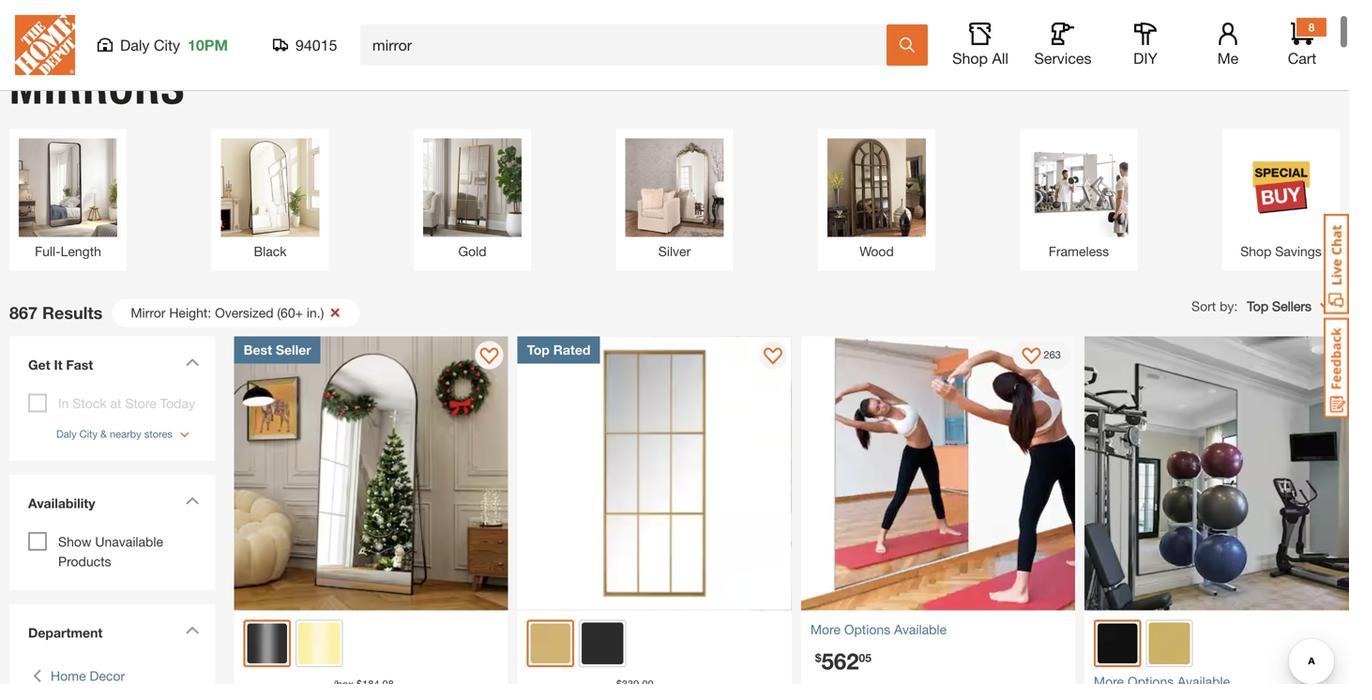 Task type: vqa. For each thing, say whether or not it's contained in the screenshot.
"Cart 5"
no



Task type: locate. For each thing, give the bounding box(es) containing it.
shop savings image
[[1233, 138, 1331, 237]]

at
[[110, 395, 122, 411]]

full-
[[35, 243, 61, 259]]

2 vertical spatial caret icon image
[[186, 626, 200, 634]]

0 vertical spatial caret icon image
[[186, 358, 200, 366]]

decor
[[90, 668, 125, 684]]

sponsored banner image
[[9, 0, 1341, 41]]

shop left savings
[[1241, 243, 1272, 259]]

3 caret icon image from the top
[[186, 626, 200, 634]]

0 horizontal spatial display image
[[764, 348, 783, 366]]

department
[[28, 625, 103, 641]]

1 horizontal spatial shop
[[1241, 243, 1272, 259]]

1 display image from the left
[[764, 348, 783, 366]]

caret icon image inside get it fast link
[[186, 358, 200, 366]]

results
[[42, 303, 103, 323]]

94015
[[296, 36, 337, 54]]

0 horizontal spatial city
[[79, 428, 98, 440]]

home decor
[[51, 668, 125, 684]]

top right by:
[[1248, 298, 1269, 314]]

263
[[1044, 349, 1062, 361]]

shop
[[953, 49, 989, 67], [1241, 243, 1272, 259]]

wood
[[860, 243, 894, 259]]

8
[[1309, 21, 1315, 34]]

1 vertical spatial shop
[[1241, 243, 1272, 259]]

1 horizontal spatial top
[[1248, 298, 1269, 314]]

city left 10pm
[[154, 36, 180, 54]]

0 vertical spatial daly
[[120, 36, 150, 54]]

sort
[[1192, 298, 1217, 314]]

mirror
[[131, 305, 166, 320]]

$
[[816, 651, 822, 664]]

silver link
[[626, 138, 724, 261]]

black image
[[221, 138, 320, 237], [582, 623, 624, 664], [1098, 624, 1138, 664]]

caret icon image inside availability link
[[186, 496, 200, 505]]

1 vertical spatial gold image
[[299, 623, 340, 664]]

shop savings link
[[1233, 138, 1331, 261]]

gold image up gold
[[423, 138, 522, 237]]

cart
[[1289, 49, 1317, 67]]

options
[[845, 622, 891, 637]]

in stock at store today
[[58, 395, 195, 411]]

0 vertical spatial shop
[[953, 49, 989, 67]]

full-length
[[35, 243, 101, 259]]

0 horizontal spatial daly
[[56, 428, 77, 440]]

display image inside 263 dropdown button
[[1023, 348, 1042, 366]]

by:
[[1220, 298, 1238, 314]]

height:
[[169, 305, 211, 320]]

stock
[[73, 395, 107, 411]]

shop all button
[[951, 23, 1011, 68]]

availability
[[28, 495, 95, 511]]

top left 'rated'
[[527, 342, 550, 357]]

oversized
[[215, 305, 274, 320]]

me button
[[1199, 23, 1259, 68]]

caret icon image inside department link
[[186, 626, 200, 634]]

savings
[[1276, 243, 1323, 259]]

display image
[[764, 348, 783, 366], [1023, 348, 1042, 366]]

daly
[[120, 36, 150, 54], [56, 428, 77, 440]]

home decor link
[[51, 666, 125, 684]]

0 vertical spatial gold image
[[423, 138, 522, 237]]

gold image
[[1149, 623, 1191, 664], [531, 624, 571, 664]]

867 results
[[9, 303, 103, 323]]

rated
[[554, 342, 591, 357]]

products
[[58, 554, 111, 569]]

1 horizontal spatial city
[[154, 36, 180, 54]]

caret icon image for get it fast
[[186, 358, 200, 366]]

gold image
[[423, 138, 522, 237], [299, 623, 340, 664]]

top
[[1248, 298, 1269, 314], [527, 342, 550, 357]]

silver image
[[626, 138, 724, 237]]

shop for shop all
[[953, 49, 989, 67]]

70 in. h x 30 in. w classic arched black aluminum alloy framed full length mirror standing floor mirror image
[[234, 336, 509, 611]]

available
[[895, 622, 947, 637]]

$ 562 05
[[816, 648, 872, 674]]

0 horizontal spatial top
[[527, 342, 550, 357]]

daly up mirrors
[[120, 36, 150, 54]]

daly down in
[[56, 428, 77, 440]]

1 horizontal spatial gold image
[[1149, 623, 1191, 664]]

31.5 in. w x 71 in. h rectangle framed black tempered glass full-length mirror image
[[1085, 336, 1350, 611]]

gold image right black icon
[[299, 623, 340, 664]]

shop savings
[[1241, 243, 1323, 259]]

me
[[1218, 49, 1239, 67]]

display image
[[480, 348, 499, 366]]

1 horizontal spatial black image
[[582, 623, 624, 664]]

diy
[[1134, 49, 1158, 67]]

city left &
[[79, 428, 98, 440]]

sort by: top sellers
[[1192, 298, 1312, 314]]

0 vertical spatial top
[[1248, 298, 1269, 314]]

mirror height: oversized (60+ in.) button
[[112, 299, 360, 327]]

oversized gold metal frame windowpane classic floor mirror (70 in. h x 29 in. w) image
[[518, 336, 792, 611], [518, 336, 792, 611]]

0 horizontal spatial shop
[[953, 49, 989, 67]]

1 vertical spatial caret icon image
[[186, 496, 200, 505]]

frameless link
[[1030, 138, 1129, 261]]

seller
[[276, 342, 311, 357]]

shop inside button
[[953, 49, 989, 67]]

full length image
[[19, 138, 117, 237]]

0 horizontal spatial black image
[[221, 138, 320, 237]]

city
[[154, 36, 180, 54], [79, 428, 98, 440]]

0 vertical spatial city
[[154, 36, 180, 54]]

1 vertical spatial city
[[79, 428, 98, 440]]

sellers
[[1273, 298, 1312, 314]]

1 horizontal spatial display image
[[1023, 348, 1042, 366]]

get it fast
[[28, 357, 93, 372]]

back caret image
[[33, 666, 41, 684]]

nearby
[[110, 428, 141, 440]]

shop for shop savings
[[1241, 243, 1272, 259]]

show unavailable products
[[58, 534, 163, 569]]

caret icon image
[[186, 358, 200, 366], [186, 496, 200, 505], [186, 626, 200, 634]]

263 button
[[1013, 341, 1071, 369]]

1 vertical spatial daly
[[56, 428, 77, 440]]

shop left all
[[953, 49, 989, 67]]

2 caret icon image from the top
[[186, 496, 200, 505]]

services
[[1035, 49, 1092, 67]]

1 horizontal spatial daly
[[120, 36, 150, 54]]

daly for daly city & nearby stores
[[56, 428, 77, 440]]

more options available
[[811, 622, 947, 637]]

gold
[[459, 243, 487, 259]]

2 display image from the left
[[1023, 348, 1042, 366]]

0 horizontal spatial gold image
[[299, 623, 340, 664]]

in.)
[[307, 305, 324, 320]]

1 caret icon image from the top
[[186, 358, 200, 366]]



Task type: describe. For each thing, give the bounding box(es) containing it.
in
[[58, 395, 69, 411]]

live chat image
[[1325, 214, 1350, 314]]

caret icon image for availability
[[186, 496, 200, 505]]

get
[[28, 357, 50, 372]]

best
[[244, 342, 272, 357]]

store
[[125, 395, 157, 411]]

more
[[811, 622, 841, 637]]

show unavailable products link
[[58, 534, 163, 569]]

0 horizontal spatial gold image
[[531, 624, 571, 664]]

1 horizontal spatial gold image
[[423, 138, 522, 237]]

1 vertical spatial top
[[527, 342, 550, 357]]

daly city 10pm
[[120, 36, 228, 54]]

fast
[[66, 357, 93, 372]]

city for &
[[79, 428, 98, 440]]

2 horizontal spatial black image
[[1098, 624, 1138, 664]]

What can we help you find today? search field
[[373, 25, 886, 65]]

more options available link
[[811, 620, 1066, 640]]

best seller
[[244, 342, 311, 357]]

&
[[100, 428, 107, 440]]

daly for daly city 10pm
[[120, 36, 150, 54]]

city for 10pm
[[154, 36, 180, 54]]

in stock at store today link
[[58, 395, 195, 411]]

hd tempered wall mirror kit for gym and dance studio 48 x 72 inches with safety backing image
[[802, 336, 1076, 611]]

94015 button
[[273, 36, 338, 54]]

stores
[[144, 428, 173, 440]]

home
[[51, 668, 86, 684]]

(60+
[[277, 305, 303, 320]]

mirror height: oversized (60+ in.)
[[131, 305, 324, 320]]

get it fast link
[[19, 346, 206, 389]]

the home depot logo image
[[15, 15, 75, 75]]

silver
[[659, 243, 691, 259]]

top rated
[[527, 342, 591, 357]]

full-length link
[[19, 138, 117, 261]]

562
[[822, 648, 859, 674]]

wood image
[[828, 138, 927, 237]]

black link
[[221, 138, 320, 261]]

mirrors
[[9, 60, 185, 115]]

unavailable
[[95, 534, 163, 549]]

wood link
[[828, 138, 927, 261]]

all
[[993, 49, 1009, 67]]

show
[[58, 534, 92, 549]]

cart 8
[[1289, 21, 1317, 67]]

frameless
[[1049, 243, 1110, 259]]

867
[[9, 303, 38, 323]]

today
[[160, 395, 195, 411]]

shop all
[[953, 49, 1009, 67]]

feedback link image
[[1325, 317, 1350, 419]]

daly city & nearby stores
[[56, 428, 173, 440]]

availability link
[[19, 484, 206, 527]]

services button
[[1034, 23, 1094, 68]]

caret icon image for department
[[186, 626, 200, 634]]

black
[[254, 243, 287, 259]]

05
[[859, 651, 872, 664]]

it
[[54, 357, 62, 372]]

department link
[[19, 614, 206, 652]]

gold link
[[423, 138, 522, 261]]

frameless image
[[1030, 138, 1129, 237]]

black image
[[248, 624, 287, 664]]

length
[[61, 243, 101, 259]]

diy button
[[1116, 23, 1176, 68]]

10pm
[[188, 36, 228, 54]]



